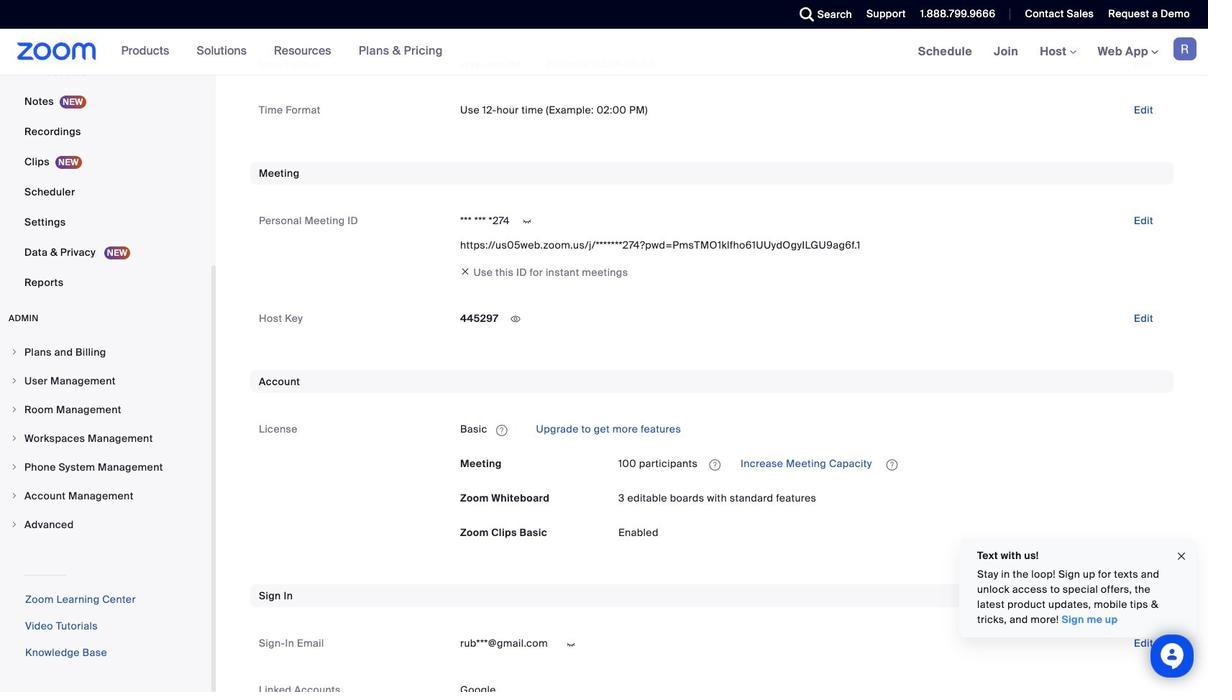 Task type: locate. For each thing, give the bounding box(es) containing it.
2 right image from the top
[[10, 463, 19, 472]]

right image for second menu item from the top
[[10, 377, 19, 385]]

1 menu item from the top
[[0, 339, 211, 366]]

3 right image from the top
[[10, 492, 19, 500]]

1 right image from the top
[[10, 377, 19, 385]]

profile picture image
[[1174, 37, 1197, 60]]

2 vertical spatial right image
[[10, 492, 19, 500]]

0 vertical spatial right image
[[10, 377, 19, 385]]

menu item
[[0, 339, 211, 366], [0, 367, 211, 395], [0, 396, 211, 424], [0, 425, 211, 452], [0, 454, 211, 481], [0, 483, 211, 510], [0, 511, 211, 539]]

hide host key image
[[504, 313, 527, 326]]

2 right image from the top
[[10, 406, 19, 414]]

4 right image from the top
[[10, 521, 19, 529]]

1 vertical spatial right image
[[10, 463, 19, 472]]

banner
[[0, 29, 1208, 76]]

right image for third menu item from the bottom
[[10, 463, 19, 472]]

1 vertical spatial application
[[618, 453, 1165, 476]]

application
[[460, 418, 1165, 441], [618, 453, 1165, 476]]

right image for third menu item from the top of the admin menu menu
[[10, 406, 19, 414]]

1 right image from the top
[[10, 348, 19, 357]]

5 menu item from the top
[[0, 454, 211, 481]]

right image
[[10, 377, 19, 385], [10, 463, 19, 472], [10, 492, 19, 500]]

4 menu item from the top
[[0, 425, 211, 452]]

right image
[[10, 348, 19, 357], [10, 406, 19, 414], [10, 434, 19, 443], [10, 521, 19, 529]]

right image for seventh menu item from the bottom of the admin menu menu
[[10, 348, 19, 357]]

6 menu item from the top
[[0, 483, 211, 510]]

3 right image from the top
[[10, 434, 19, 443]]

personal menu menu
[[0, 0, 211, 298]]



Task type: vqa. For each thing, say whether or not it's contained in the screenshot.
fourth 'Menu Item' from the bottom
yes



Task type: describe. For each thing, give the bounding box(es) containing it.
right image for first menu item from the bottom
[[10, 521, 19, 529]]

learn more about your license type image
[[495, 425, 509, 436]]

meetings navigation
[[907, 29, 1208, 76]]

show personal meeting id image
[[516, 215, 539, 228]]

0 vertical spatial application
[[460, 418, 1165, 441]]

zoom logo image
[[17, 42, 96, 60]]

2 menu item from the top
[[0, 367, 211, 395]]

product information navigation
[[110, 29, 454, 75]]

admin menu menu
[[0, 339, 211, 540]]

right image for 4th menu item
[[10, 434, 19, 443]]

right image for 2nd menu item from the bottom
[[10, 492, 19, 500]]

7 menu item from the top
[[0, 511, 211, 539]]

learn more about your meeting license image
[[705, 459, 725, 472]]

close image
[[1176, 548, 1187, 565]]

3 menu item from the top
[[0, 396, 211, 424]]



